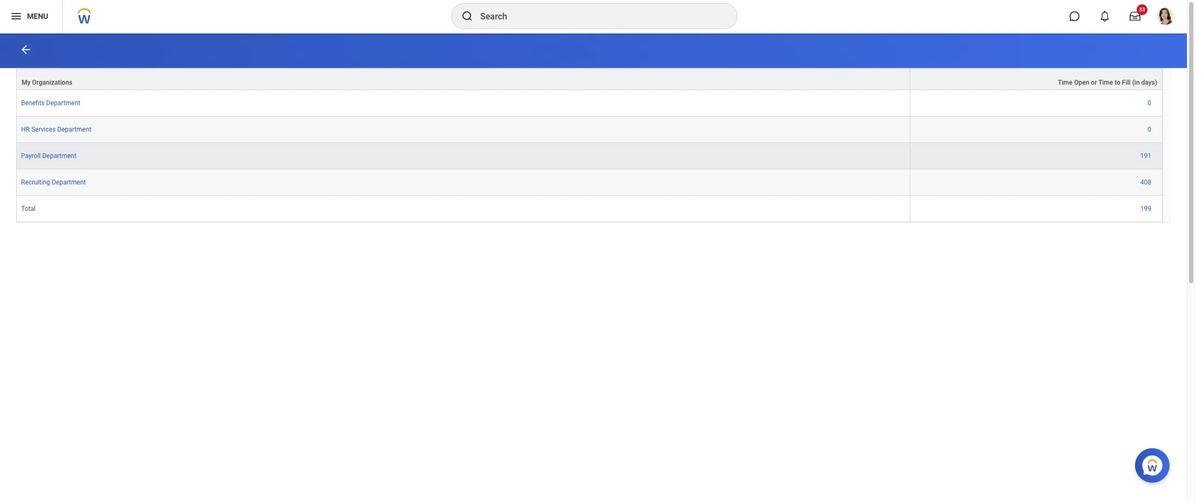 Task type: locate. For each thing, give the bounding box(es) containing it.
1 0 from the top
[[1148, 99, 1152, 107]]

1 vertical spatial 0 button
[[1148, 125, 1153, 134]]

time right or
[[1099, 79, 1113, 86]]

hr
[[21, 126, 30, 133]]

menu button
[[0, 0, 62, 34]]

profile logan mcneil image
[[1157, 8, 1174, 27]]

workday assistant region
[[1135, 445, 1174, 484]]

3 row from the top
[[16, 117, 1163, 143]]

row
[[16, 69, 1163, 90], [16, 90, 1163, 117], [16, 117, 1163, 143], [16, 143, 1163, 170], [16, 170, 1163, 196], [16, 196, 1163, 223]]

0 for hr services department
[[1148, 126, 1152, 133]]

191
[[1141, 152, 1152, 160]]

1 time from the left
[[1058, 79, 1073, 86]]

time
[[1058, 79, 1073, 86], [1099, 79, 1113, 86]]

33
[[1139, 6, 1145, 12]]

row containing my organizations
[[16, 69, 1163, 90]]

0 horizontal spatial time
[[1058, 79, 1073, 86]]

5 row from the top
[[16, 170, 1163, 196]]

0
[[1148, 99, 1152, 107], [1148, 126, 1152, 133]]

department for benefits department
[[46, 99, 80, 107]]

hr services department link
[[21, 124, 91, 133]]

time open or time to fill (in days)
[[1058, 79, 1157, 86]]

0 vertical spatial 0
[[1148, 99, 1152, 107]]

199
[[1141, 205, 1152, 213]]

1 row from the top
[[16, 69, 1163, 90]]

6 row from the top
[[16, 196, 1163, 223]]

0 for benefits department
[[1148, 99, 1152, 107]]

total element
[[21, 203, 36, 213]]

row containing hr services department
[[16, 117, 1163, 143]]

department up recruiting department 'link'
[[42, 152, 76, 160]]

row containing total
[[16, 196, 1163, 223]]

0 button down days)
[[1148, 99, 1153, 108]]

recruiting department link
[[21, 177, 86, 186]]

main content
[[0, 34, 1187, 229]]

0 up 191 'button'
[[1148, 126, 1152, 133]]

0 vertical spatial 0 button
[[1148, 99, 1153, 108]]

408
[[1141, 179, 1152, 186]]

time left open
[[1058, 79, 1073, 86]]

department inside 'link'
[[52, 179, 86, 186]]

justify image
[[10, 10, 23, 23]]

department
[[46, 99, 80, 107], [57, 126, 91, 133], [42, 152, 76, 160], [52, 179, 86, 186]]

0 button up 191 'button'
[[1148, 125, 1153, 134]]

payroll department
[[21, 152, 76, 160]]

0 button
[[1148, 99, 1153, 108], [1148, 125, 1153, 134]]

my organizations button
[[17, 69, 910, 90]]

408 button
[[1141, 178, 1153, 187]]

4 row from the top
[[16, 143, 1163, 170]]

1 vertical spatial 0
[[1148, 126, 1152, 133]]

benefits
[[21, 99, 45, 107]]

department right 'services'
[[57, 126, 91, 133]]

2 row from the top
[[16, 90, 1163, 117]]

fill
[[1122, 79, 1131, 86]]

notifications large image
[[1100, 11, 1110, 22]]

2 0 button from the top
[[1148, 125, 1153, 134]]

department down organizations
[[46, 99, 80, 107]]

department right recruiting
[[52, 179, 86, 186]]

2 0 from the top
[[1148, 126, 1152, 133]]

1 0 button from the top
[[1148, 99, 1153, 108]]

days)
[[1142, 79, 1157, 86]]

1 horizontal spatial time
[[1099, 79, 1113, 86]]

0 down days)
[[1148, 99, 1152, 107]]



Task type: vqa. For each thing, say whether or not it's contained in the screenshot.
1st 0 button from the top
yes



Task type: describe. For each thing, give the bounding box(es) containing it.
menu
[[27, 12, 48, 20]]

department for payroll department
[[42, 152, 76, 160]]

Search Workday  search field
[[480, 4, 715, 28]]

time open or time to fill (in days) button
[[911, 69, 1162, 90]]

total
[[21, 205, 36, 213]]

2 time from the left
[[1099, 79, 1113, 86]]

search image
[[461, 10, 474, 23]]

or
[[1091, 79, 1097, 86]]

recruiting department
[[21, 179, 86, 186]]

row containing recruiting department
[[16, 170, 1163, 196]]

organizations
[[32, 79, 72, 86]]

to
[[1115, 79, 1121, 86]]

row containing benefits department
[[16, 90, 1163, 117]]

hr services department
[[21, 126, 91, 133]]

benefits department
[[21, 99, 80, 107]]

inbox large image
[[1130, 11, 1141, 22]]

main content containing my organizations
[[0, 34, 1187, 229]]

0 button for hr services department
[[1148, 125, 1153, 134]]

0 button for benefits department
[[1148, 99, 1153, 108]]

(in
[[1132, 79, 1140, 86]]

department for recruiting department
[[52, 179, 86, 186]]

open
[[1074, 79, 1090, 86]]

payroll department link
[[21, 150, 76, 160]]

199 button
[[1141, 205, 1153, 213]]

payroll
[[21, 152, 41, 160]]

my organizations
[[22, 79, 72, 86]]

row containing payroll department
[[16, 143, 1163, 170]]

33 button
[[1123, 4, 1148, 28]]

benefits department link
[[21, 97, 80, 107]]

services
[[31, 126, 56, 133]]

my
[[22, 79, 30, 86]]

191 button
[[1141, 152, 1153, 161]]

previous page image
[[19, 43, 32, 56]]

recruiting
[[21, 179, 50, 186]]



